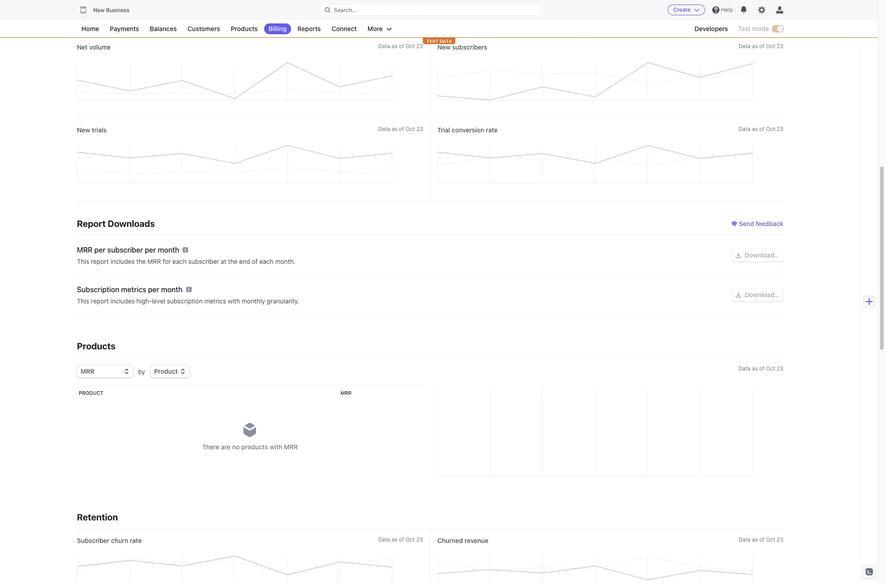 Task type: describe. For each thing, give the bounding box(es) containing it.
1 vertical spatial subscriber
[[188, 258, 219, 265]]

subscribers
[[453, 43, 488, 51]]

oct for new subscribers
[[767, 43, 776, 50]]

downloads
[[108, 218, 155, 229]]

data for churned revenue
[[739, 536, 751, 543]]

subscriber
[[77, 537, 110, 545]]

data
[[440, 38, 452, 44]]

svg image for subscription metrics per month
[[737, 292, 742, 298]]

billing link
[[264, 23, 291, 34]]

per down report
[[94, 246, 106, 254]]

of for new trials
[[399, 126, 404, 132]]

subscriber churn rate
[[77, 537, 142, 545]]

at
[[221, 258, 227, 265]]

notifications image
[[741, 6, 748, 14]]

home link
[[77, 23, 104, 34]]

report downloads
[[77, 218, 155, 229]]

home
[[82, 25, 99, 32]]

subscription
[[77, 286, 119, 294]]

subscription
[[167, 297, 203, 305]]

more button
[[363, 23, 397, 34]]

customers link
[[183, 23, 225, 34]]

new for new subscribers
[[438, 43, 451, 51]]

23 for churned revenue
[[778, 536, 784, 543]]

0 horizontal spatial products
[[77, 341, 116, 351]]

as for subscriber churn rate
[[392, 536, 398, 543]]

products link
[[227, 23, 262, 34]]

data as of oct 23 for net volume
[[379, 43, 423, 50]]

data for trial conversion rate
[[739, 126, 751, 132]]

high-
[[137, 297, 152, 305]]

23 for subscriber churn rate
[[417, 536, 423, 543]]

trials
[[92, 126, 107, 134]]

payments link
[[105, 23, 144, 34]]

as for trial conversion rate
[[753, 126, 759, 132]]

this for subscription metrics per month
[[77, 297, 89, 305]]

trial conversion rate
[[438, 126, 498, 134]]

oct for new trials
[[406, 126, 415, 132]]

payments
[[110, 25, 139, 32]]

1 horizontal spatial metrics
[[205, 297, 226, 305]]

rate for trial conversion rate
[[486, 126, 498, 134]]

revenue
[[465, 537, 489, 545]]

per down downloads
[[145, 246, 156, 254]]

send
[[740, 220, 755, 227]]

granularity.
[[267, 297, 299, 305]]

business
[[106, 7, 130, 14]]

23 for new subscribers
[[778, 43, 784, 50]]

net volume
[[77, 43, 111, 51]]

data as of oct 23 for new trials
[[379, 126, 423, 132]]

churn
[[111, 537, 128, 545]]

developers
[[695, 25, 729, 32]]

balances link
[[146, 23, 181, 34]]

data for new subscribers
[[739, 43, 751, 50]]

Search… text field
[[320, 4, 541, 16]]

data for new trials
[[379, 126, 391, 132]]

balances
[[150, 25, 177, 32]]

report
[[77, 218, 106, 229]]

oct for trial conversion rate
[[767, 126, 776, 132]]

no
[[232, 443, 240, 451]]

1 the from the left
[[137, 258, 146, 265]]

0 vertical spatial subscriber
[[107, 246, 143, 254]]

1 vertical spatial month
[[161, 286, 183, 294]]

month.
[[275, 258, 296, 265]]

connect
[[332, 25, 357, 32]]

0 vertical spatial month
[[158, 246, 179, 254]]

customers
[[188, 25, 220, 32]]

as for new subscribers
[[753, 43, 759, 50]]

of for subscriber churn rate
[[399, 536, 404, 543]]

there
[[202, 443, 220, 451]]

this report includes high-level subscription metrics with monthly granularity.
[[77, 297, 299, 305]]

0 horizontal spatial metrics
[[121, 286, 146, 294]]

more
[[368, 25, 383, 32]]

as for churned revenue
[[753, 536, 759, 543]]



Task type: vqa. For each thing, say whether or not it's contained in the screenshot.
leftmost 'Activity'
no



Task type: locate. For each thing, give the bounding box(es) containing it.
report down subscription
[[91, 297, 109, 305]]

data for subscriber churn rate
[[379, 536, 391, 543]]

report up subscription
[[91, 258, 109, 265]]

this down subscription
[[77, 297, 89, 305]]

the
[[137, 258, 146, 265], [228, 258, 238, 265]]

0 vertical spatial svg image
[[737, 253, 742, 258]]

1 includes from the top
[[111, 258, 135, 265]]

end
[[239, 258, 250, 265]]

1 horizontal spatial products
[[231, 25, 258, 32]]

data as of oct 23
[[379, 43, 423, 50], [739, 43, 784, 50], [379, 126, 423, 132], [739, 126, 784, 132], [739, 365, 784, 372], [379, 536, 423, 543], [739, 536, 784, 543]]

0 horizontal spatial new
[[77, 126, 90, 134]]

per up level
[[148, 286, 159, 294]]

per
[[94, 246, 106, 254], [145, 246, 156, 254], [148, 286, 159, 294]]

by
[[138, 368, 145, 375]]

report for mrr
[[91, 258, 109, 265]]

mode
[[753, 25, 770, 32]]

trial
[[438, 126, 451, 134]]

oct
[[406, 43, 415, 50], [767, 43, 776, 50], [406, 126, 415, 132], [767, 126, 776, 132], [767, 365, 776, 372], [406, 536, 415, 543], [767, 536, 776, 543]]

new
[[93, 7, 105, 14], [438, 43, 451, 51], [77, 126, 90, 134]]

0 vertical spatial metrics
[[121, 286, 146, 294]]

1 download… button from the top
[[733, 249, 784, 262]]

2 report from the top
[[91, 297, 109, 305]]

the down mrr per subscriber per month at the left top of page
[[137, 258, 146, 265]]

23 for trial conversion rate
[[778, 126, 784, 132]]

0 vertical spatial download… button
[[733, 249, 784, 262]]

new business
[[93, 7, 130, 14]]

retention
[[77, 512, 118, 522]]

rate for subscriber churn rate
[[130, 537, 142, 545]]

2 the from the left
[[228, 258, 238, 265]]

new left the trials
[[77, 126, 90, 134]]

1 download… from the top
[[746, 251, 781, 259]]

1 horizontal spatial the
[[228, 258, 238, 265]]

products
[[231, 25, 258, 32], [77, 341, 116, 351]]

1 vertical spatial download…
[[746, 291, 781, 299]]

1 each from the left
[[173, 258, 187, 265]]

1 vertical spatial products
[[77, 341, 116, 351]]

0 vertical spatial includes
[[111, 258, 135, 265]]

data as of oct 23 for new subscribers
[[739, 43, 784, 50]]

2 svg image from the top
[[737, 292, 742, 298]]

1 vertical spatial this
[[77, 297, 89, 305]]

of for new subscribers
[[760, 43, 765, 50]]

new subscribers
[[438, 43, 488, 51]]

metrics up 'high-'
[[121, 286, 146, 294]]

products
[[242, 443, 268, 451]]

billing
[[269, 25, 287, 32]]

with right products at the left of the page
[[270, 443, 283, 451]]

2 this from the top
[[77, 297, 89, 305]]

2 horizontal spatial new
[[438, 43, 451, 51]]

with
[[228, 297, 240, 305], [270, 443, 283, 451]]

0 vertical spatial with
[[228, 297, 240, 305]]

of for churned revenue
[[760, 536, 765, 543]]

0 horizontal spatial the
[[137, 258, 146, 265]]

1 vertical spatial new
[[438, 43, 451, 51]]

connect link
[[327, 23, 362, 34]]

new left business on the left top of the page
[[93, 7, 105, 14]]

includes for per
[[111, 258, 135, 265]]

send feedback button
[[732, 219, 784, 228]]

search…
[[334, 7, 357, 13]]

1 horizontal spatial each
[[260, 258, 274, 265]]

2 each from the left
[[260, 258, 274, 265]]

data as of oct 23 for churned revenue
[[739, 536, 784, 543]]

the right at
[[228, 258, 238, 265]]

2 download… button from the top
[[733, 289, 784, 301]]

new business button
[[77, 4, 139, 16]]

level
[[152, 297, 165, 305]]

data
[[379, 43, 391, 50], [739, 43, 751, 50], [379, 126, 391, 132], [739, 126, 751, 132], [739, 365, 751, 372], [379, 536, 391, 543], [739, 536, 751, 543]]

create
[[674, 6, 691, 13]]

download… button for mrr per subscriber per month
[[733, 249, 784, 262]]

this up subscription
[[77, 258, 89, 265]]

includes
[[111, 258, 135, 265], [111, 297, 135, 305]]

oct for subscriber churn rate
[[406, 536, 415, 543]]

each left month.
[[260, 258, 274, 265]]

as for new trials
[[392, 126, 398, 132]]

23 for new trials
[[417, 126, 423, 132]]

0 vertical spatial report
[[91, 258, 109, 265]]

of
[[399, 43, 404, 50], [760, 43, 765, 50], [399, 126, 404, 132], [760, 126, 765, 132], [252, 258, 258, 265], [760, 365, 765, 372], [399, 536, 404, 543], [760, 536, 765, 543]]

23 for net volume
[[417, 43, 423, 50]]

mrr per subscriber per month
[[77, 246, 179, 254]]

1 this from the top
[[77, 258, 89, 265]]

for
[[163, 258, 171, 265]]

2 vertical spatial new
[[77, 126, 90, 134]]

2 includes from the top
[[111, 297, 135, 305]]

oct for churned revenue
[[767, 536, 776, 543]]

23
[[417, 43, 423, 50], [778, 43, 784, 50], [417, 126, 423, 132], [778, 126, 784, 132], [778, 365, 784, 372], [417, 536, 423, 543], [778, 536, 784, 543]]

metrics right subscription
[[205, 297, 226, 305]]

oct for net volume
[[406, 43, 415, 50]]

test
[[739, 25, 751, 32]]

download…
[[746, 251, 781, 259], [746, 291, 781, 299]]

0 horizontal spatial each
[[173, 258, 187, 265]]

subscription metrics per month
[[77, 286, 183, 294]]

volume
[[89, 43, 111, 51]]

of for net volume
[[399, 43, 404, 50]]

rate right conversion
[[486, 126, 498, 134]]

each right for at top
[[173, 258, 187, 265]]

0 horizontal spatial with
[[228, 297, 240, 305]]

test mode
[[739, 25, 770, 32]]

0 vertical spatial download…
[[746, 251, 781, 259]]

this for mrr per subscriber per month
[[77, 258, 89, 265]]

1 horizontal spatial new
[[93, 7, 105, 14]]

1 vertical spatial download… button
[[733, 289, 784, 301]]

there are no products with mrr
[[202, 443, 298, 451]]

0 horizontal spatial rate
[[130, 537, 142, 545]]

1 vertical spatial with
[[270, 443, 283, 451]]

help
[[722, 6, 734, 13]]

1 vertical spatial metrics
[[205, 297, 226, 305]]

1 report from the top
[[91, 258, 109, 265]]

new left 'subscribers'
[[438, 43, 451, 51]]

this report includes the mrr for each subscriber at the end of each month.
[[77, 258, 296, 265]]

1 horizontal spatial subscriber
[[188, 258, 219, 265]]

feedback
[[756, 220, 784, 227]]

as
[[392, 43, 398, 50], [753, 43, 759, 50], [392, 126, 398, 132], [753, 126, 759, 132], [753, 365, 759, 372], [392, 536, 398, 543], [753, 536, 759, 543]]

1 vertical spatial includes
[[111, 297, 135, 305]]

new for new trials
[[77, 126, 90, 134]]

churned revenue
[[438, 537, 489, 545]]

0 vertical spatial this
[[77, 258, 89, 265]]

this
[[77, 258, 89, 265], [77, 297, 89, 305]]

Search… search field
[[320, 4, 541, 16]]

test
[[427, 38, 439, 44]]

0 vertical spatial new
[[93, 7, 105, 14]]

are
[[221, 443, 231, 451]]

with left monthly
[[228, 297, 240, 305]]

metrics
[[121, 286, 146, 294], [205, 297, 226, 305]]

1 vertical spatial rate
[[130, 537, 142, 545]]

reports link
[[293, 23, 326, 34]]

subscriber
[[107, 246, 143, 254], [188, 258, 219, 265]]

2 download… from the top
[[746, 291, 781, 299]]

month
[[158, 246, 179, 254], [161, 286, 183, 294]]

1 vertical spatial report
[[91, 297, 109, 305]]

1 horizontal spatial rate
[[486, 126, 498, 134]]

conversion
[[452, 126, 485, 134]]

rate
[[486, 126, 498, 134], [130, 537, 142, 545]]

rate right churn
[[130, 537, 142, 545]]

download… for mrr per subscriber per month
[[746, 251, 781, 259]]

new for new business
[[93, 7, 105, 14]]

data as of oct 23 for subscriber churn rate
[[379, 536, 423, 543]]

0 vertical spatial products
[[231, 25, 258, 32]]

month up subscription
[[161, 286, 183, 294]]

help button
[[709, 3, 737, 17]]

net
[[77, 43, 88, 51]]

send feedback
[[740, 220, 784, 227]]

includes down subscription metrics per month
[[111, 297, 135, 305]]

data for net volume
[[379, 43, 391, 50]]

of for trial conversion rate
[[760, 126, 765, 132]]

download… for subscription metrics per month
[[746, 291, 781, 299]]

svg image
[[737, 253, 742, 258], [737, 292, 742, 298]]

1 svg image from the top
[[737, 253, 742, 258]]

new inside button
[[93, 7, 105, 14]]

0 vertical spatial rate
[[486, 126, 498, 134]]

download… button
[[733, 249, 784, 262], [733, 289, 784, 301]]

report for subscription
[[91, 297, 109, 305]]

each
[[173, 258, 187, 265], [260, 258, 274, 265]]

1 horizontal spatial with
[[270, 443, 283, 451]]

new trials
[[77, 126, 107, 134]]

product
[[79, 390, 103, 396]]

developers link
[[691, 23, 733, 34]]

download… button for subscription metrics per month
[[733, 289, 784, 301]]

as for net volume
[[392, 43, 398, 50]]

test data
[[427, 38, 452, 44]]

svg image for mrr per subscriber per month
[[737, 253, 742, 258]]

report
[[91, 258, 109, 265], [91, 297, 109, 305]]

churned
[[438, 537, 463, 545]]

subscriber down downloads
[[107, 246, 143, 254]]

includes for metrics
[[111, 297, 135, 305]]

reports
[[298, 25, 321, 32]]

includes down mrr per subscriber per month at the left top of page
[[111, 258, 135, 265]]

0 horizontal spatial subscriber
[[107, 246, 143, 254]]

1 vertical spatial svg image
[[737, 292, 742, 298]]

data as of oct 23 for trial conversion rate
[[739, 126, 784, 132]]

products inside products link
[[231, 25, 258, 32]]

month up for at top
[[158, 246, 179, 254]]

mrr
[[77, 246, 93, 254], [148, 258, 161, 265], [341, 390, 352, 396], [284, 443, 298, 451]]

monthly
[[242, 297, 265, 305]]

subscriber left at
[[188, 258, 219, 265]]

create button
[[669, 5, 706, 15]]



